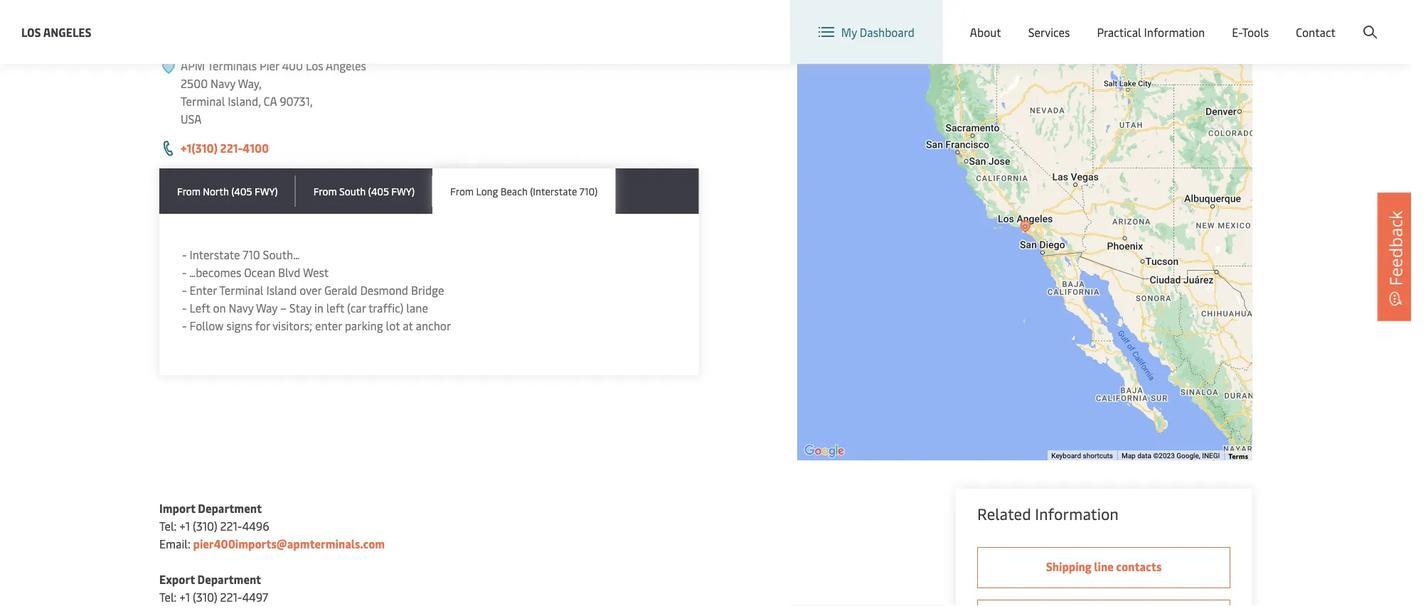 Task type: locate. For each thing, give the bounding box(es) containing it.
+1
[[179, 519, 190, 534], [179, 590, 190, 606]]

fwy) right south
[[392, 184, 415, 198]]

north
[[203, 184, 229, 198]]

1 (405 from the left
[[231, 184, 252, 198]]

tel: inside export department tel: +1 (310) 221-4497
[[159, 590, 177, 606]]

enter
[[315, 318, 342, 334]]

from north (405 fwy)
[[177, 184, 278, 198]]

/
[[1300, 13, 1305, 28]]

0 vertical spatial +1
[[179, 519, 190, 534]]

west
[[303, 265, 329, 280]]

1 horizontal spatial fwy)
[[392, 184, 415, 198]]

1 from from the left
[[177, 184, 201, 198]]

2 horizontal spatial from
[[450, 184, 474, 198]]

1 (310) from the top
[[193, 519, 218, 534]]

1 +1 from the top
[[179, 519, 190, 534]]

from left north
[[177, 184, 201, 198]]

221-
[[220, 141, 243, 156], [220, 519, 242, 534], [220, 590, 242, 606]]

- left …becomes
[[182, 265, 187, 280]]

stay
[[290, 301, 312, 316]]

5 - from the top
[[182, 318, 187, 334]]

1 vertical spatial information
[[1035, 504, 1119, 525]]

+1 down export
[[179, 590, 190, 606]]

221- inside export department tel: +1 (310) 221-4497
[[220, 590, 242, 606]]

2 +1 from the top
[[179, 590, 190, 606]]

0 vertical spatial (310)
[[193, 519, 218, 534]]

2 tel: from the top
[[159, 590, 177, 606]]

90731,
[[280, 94, 313, 109]]

tel: down export
[[159, 590, 177, 606]]

shipping line contacts
[[1047, 560, 1162, 575]]

2 - from the top
[[182, 265, 187, 280]]

0 vertical spatial terminal
[[181, 94, 225, 109]]

- interstate 710 south… - …becomes ocean blvd west - enter terminal island over gerald desmond bridge - left on navy way – stay in left (car traffic) lane - follow signs for visitors; enter parking lot at anchor
[[182, 247, 451, 334]]

(310) inside export department tel: +1 (310) 221-4497
[[193, 590, 218, 606]]

south
[[339, 184, 366, 198]]

shipping
[[1047, 560, 1092, 575]]

2 vertical spatial 221-
[[220, 590, 242, 606]]

lane
[[406, 301, 428, 316]]

0 vertical spatial tel:
[[159, 519, 177, 534]]

google,
[[1177, 452, 1201, 461]]

tab list
[[159, 169, 699, 214]]

information
[[1145, 24, 1206, 40], [1035, 504, 1119, 525]]

from long beach  (interstate 710)
[[450, 184, 598, 198]]

(405 for south
[[368, 184, 389, 198]]

from south (405 fwy)
[[314, 184, 415, 198]]

about button
[[970, 0, 1002, 64]]

department inside import department tel: +1 (310) 221-4496 email: pier400imports@apmterminals.com
[[198, 501, 262, 517]]

1 vertical spatial terminal
[[219, 283, 264, 298]]

from inside button
[[450, 184, 474, 198]]

tools
[[1243, 24, 1269, 40]]

1 vertical spatial department
[[197, 572, 261, 588]]

1 vertical spatial navy
[[229, 301, 254, 316]]

pier
[[260, 58, 279, 73]]

+1 inside export department tel: +1 (310) 221-4497
[[179, 590, 190, 606]]

710
[[243, 247, 260, 263]]

department inside export department tel: +1 (310) 221-4497
[[197, 572, 261, 588]]

0 vertical spatial 221-
[[220, 141, 243, 156]]

(310) down import
[[193, 519, 218, 534]]

login / create account link
[[1243, 0, 1385, 42]]

3 from from the left
[[450, 184, 474, 198]]

navy inside apm terminals pier 400 los angeles 2500 navy way, terminal island, ca 90731, usa
[[211, 76, 236, 91]]

0 horizontal spatial from
[[177, 184, 201, 198]]

1 fwy) from the left
[[255, 184, 278, 198]]

0 horizontal spatial information
[[1035, 504, 1119, 525]]

1 vertical spatial tel:
[[159, 590, 177, 606]]

los angeles link
[[21, 23, 91, 41]]

4497
[[242, 590, 268, 606]]

fwy) inside button
[[392, 184, 415, 198]]

blvd
[[278, 265, 301, 280]]

from long beach  (interstate 710) button
[[433, 169, 616, 214]]

information inside popup button
[[1145, 24, 1206, 40]]

- left interstate
[[182, 247, 187, 263]]

island,
[[228, 94, 261, 109]]

- left follow
[[182, 318, 187, 334]]

0 vertical spatial angeles
[[43, 24, 91, 39]]

gerald
[[324, 283, 358, 298]]

1 vertical spatial 221-
[[220, 519, 242, 534]]

710)
[[580, 184, 598, 198]]

tel: for export
[[159, 590, 177, 606]]

1 horizontal spatial from
[[314, 184, 337, 198]]

tel: inside import department tel: +1 (310) 221-4496 email: pier400imports@apmterminals.com
[[159, 519, 177, 534]]

terminal down ocean
[[219, 283, 264, 298]]

south…
[[263, 247, 300, 263]]

information for practical information
[[1145, 24, 1206, 40]]

navy inside the - interstate 710 south… - …becomes ocean blvd west - enter terminal island over gerald desmond bridge - left on navy way – stay in left (car traffic) lane - follow signs for visitors; enter parking lot at anchor
[[229, 301, 254, 316]]

fwy) down 4100
[[255, 184, 278, 198]]

-
[[182, 247, 187, 263], [182, 265, 187, 280], [182, 283, 187, 298], [182, 301, 187, 316], [182, 318, 187, 334]]

1 vertical spatial (310)
[[193, 590, 218, 606]]

from left south
[[314, 184, 337, 198]]

(310) inside import department tel: +1 (310) 221-4496 email: pier400imports@apmterminals.com
[[193, 519, 218, 534]]

1 vertical spatial +1
[[179, 590, 190, 606]]

los
[[21, 24, 41, 39], [306, 58, 323, 73]]

fwy) inside button
[[255, 184, 278, 198]]

(405 inside button
[[368, 184, 389, 198]]

- left left at the left of the page
[[182, 301, 187, 316]]

from inside button
[[314, 184, 337, 198]]

services
[[1029, 24, 1070, 40]]

from north (405 fwy) button
[[159, 169, 296, 214]]

line
[[1095, 560, 1114, 575]]

221- for export
[[220, 590, 242, 606]]

1 vertical spatial los
[[306, 58, 323, 73]]

related
[[978, 504, 1032, 525]]

fwy)
[[255, 184, 278, 198], [392, 184, 415, 198]]

0 horizontal spatial (405
[[231, 184, 252, 198]]

+1 down import
[[179, 519, 190, 534]]

221- for import
[[220, 519, 242, 534]]

traffic)
[[369, 301, 404, 316]]

(310) down export
[[193, 590, 218, 606]]

1 horizontal spatial (405
[[368, 184, 389, 198]]

create
[[1307, 13, 1340, 28]]

from for from south (405 fwy)
[[314, 184, 337, 198]]

parking
[[345, 318, 383, 334]]

from inside button
[[177, 184, 201, 198]]

navy down terminals
[[211, 76, 236, 91]]

0 horizontal spatial fwy)
[[255, 184, 278, 198]]

from south (405 fwy) button
[[296, 169, 433, 214]]

practical information button
[[1098, 0, 1206, 64]]

0 vertical spatial information
[[1145, 24, 1206, 40]]

e-tools
[[1233, 24, 1269, 40]]

0 vertical spatial los
[[21, 24, 41, 39]]

export department tel: +1 (310) 221-4497
[[159, 572, 268, 606]]

apm
[[181, 58, 205, 73]]

3 221- from the top
[[220, 590, 242, 606]]

2 from from the left
[[314, 184, 337, 198]]

way
[[256, 301, 278, 316]]

- left the enter
[[182, 283, 187, 298]]

2 221- from the top
[[220, 519, 242, 534]]

+1 for export
[[179, 590, 190, 606]]

1 vertical spatial angeles
[[326, 58, 366, 73]]

data
[[1138, 452, 1152, 461]]

way,
[[238, 76, 262, 91]]

los inside apm terminals pier 400 los angeles 2500 navy way, terminal island, ca 90731, usa
[[306, 58, 323, 73]]

for
[[255, 318, 270, 334]]

(405 right north
[[231, 184, 252, 198]]

angeles inside apm terminals pier 400 los angeles 2500 navy way, terminal island, ca 90731, usa
[[326, 58, 366, 73]]

0 horizontal spatial los
[[21, 24, 41, 39]]

terminal inside the - interstate 710 south… - …becomes ocean blvd west - enter terminal island over gerald desmond bridge - left on navy way – stay in left (car traffic) lane - follow signs for visitors; enter parking lot at anchor
[[219, 283, 264, 298]]

221- inside import department tel: +1 (310) 221-4496 email: pier400imports@apmterminals.com
[[220, 519, 242, 534]]

lot
[[386, 318, 400, 334]]

navy
[[211, 76, 236, 91], [229, 301, 254, 316]]

bridge
[[411, 283, 444, 298]]

los inside los angeles link
[[21, 24, 41, 39]]

login / create account
[[1270, 13, 1385, 28]]

on
[[213, 301, 226, 316]]

+1 inside import department tel: +1 (310) 221-4496 email: pier400imports@apmterminals.com
[[179, 519, 190, 534]]

keyboard shortcuts button
[[1052, 452, 1114, 462]]

import
[[159, 501, 196, 517]]

2 (405 from the left
[[368, 184, 389, 198]]

export
[[159, 572, 195, 588]]

email:
[[159, 537, 190, 552]]

2 fwy) from the left
[[392, 184, 415, 198]]

0 vertical spatial department
[[198, 501, 262, 517]]

over
[[300, 283, 322, 298]]

ocean
[[244, 265, 275, 280]]

1 horizontal spatial angeles
[[326, 58, 366, 73]]

tel: up email:
[[159, 519, 177, 534]]

contacts
[[1117, 560, 1162, 575]]

department up 4497
[[197, 572, 261, 588]]

2500
[[181, 76, 208, 91]]

signs
[[227, 318, 253, 334]]

terms link
[[1229, 451, 1249, 461]]

inegi
[[1203, 452, 1221, 461]]

–
[[280, 301, 287, 316]]

terminal
[[181, 94, 225, 109], [219, 283, 264, 298]]

(405 inside button
[[231, 184, 252, 198]]

+1(310) 221-4100 link
[[181, 141, 269, 156]]

in
[[314, 301, 324, 316]]

department up 4496
[[198, 501, 262, 517]]

from left the long
[[450, 184, 474, 198]]

1 horizontal spatial los
[[306, 58, 323, 73]]

2 (310) from the top
[[193, 590, 218, 606]]

visitors;
[[273, 318, 312, 334]]

menu
[[1173, 13, 1202, 29]]

0 vertical spatial navy
[[211, 76, 236, 91]]

(405 right south
[[368, 184, 389, 198]]

switch location
[[1011, 13, 1092, 28]]

(310) for export
[[193, 590, 218, 606]]

follow
[[190, 318, 224, 334]]

navy up 'signs'
[[229, 301, 254, 316]]

1 tel: from the top
[[159, 519, 177, 534]]

(car
[[347, 301, 366, 316]]

global menu button
[[1106, 0, 1216, 42]]

terminal inside apm terminals pier 400 los angeles 2500 navy way, terminal island, ca 90731, usa
[[181, 94, 225, 109]]

terminal down 2500
[[181, 94, 225, 109]]

1 horizontal spatial information
[[1145, 24, 1206, 40]]

my dashboard
[[842, 24, 915, 40]]



Task type: describe. For each thing, give the bounding box(es) containing it.
pier400imports@apmterminals.com link
[[193, 537, 385, 552]]

global
[[1137, 13, 1170, 29]]

from for from north (405 fwy)
[[177, 184, 201, 198]]

anchor
[[416, 318, 451, 334]]

from long beach  (interstate 710) tab panel
[[159, 214, 699, 376]]

account
[[1343, 13, 1385, 28]]

shortcuts
[[1083, 452, 1114, 461]]

my dashboard button
[[819, 0, 915, 64]]

+1(310) 221-4100
[[181, 141, 269, 156]]

beach
[[501, 184, 528, 198]]

interstate
[[190, 247, 240, 263]]

google image
[[801, 443, 848, 461]]

map region
[[754, 0, 1301, 607]]

apm terminals pier 400 los angeles 2500 navy way, terminal island, ca 90731, usa
[[181, 58, 366, 127]]

services button
[[1029, 0, 1070, 64]]

0 horizontal spatial angeles
[[43, 24, 91, 39]]

from for from long beach  (interstate 710)
[[450, 184, 474, 198]]

switch
[[1011, 13, 1045, 28]]

location
[[1048, 13, 1092, 28]]

feedback button
[[1378, 193, 1412, 321]]

tel: for import
[[159, 519, 177, 534]]

pier400imports@apmterminals.com
[[193, 537, 385, 552]]

©2023
[[1154, 452, 1175, 461]]

usa
[[181, 111, 202, 127]]

login
[[1270, 13, 1297, 28]]

e-tools button
[[1233, 0, 1269, 64]]

long
[[476, 184, 498, 198]]

4 - from the top
[[182, 301, 187, 316]]

related information
[[978, 504, 1119, 525]]

practical information
[[1098, 24, 1206, 40]]

dashboard
[[860, 24, 915, 40]]

shipping line contacts link
[[978, 548, 1231, 589]]

fwy) for from south (405 fwy)
[[392, 184, 415, 198]]

global menu
[[1137, 13, 1202, 29]]

island
[[266, 283, 297, 298]]

switch location button
[[989, 13, 1092, 29]]

4100
[[243, 141, 269, 156]]

department for 4497
[[197, 572, 261, 588]]

e-
[[1233, 24, 1243, 40]]

department for 4496
[[198, 501, 262, 517]]

information for related information
[[1035, 504, 1119, 525]]

1 221- from the top
[[220, 141, 243, 156]]

map data ©2023 google, inegi
[[1122, 452, 1221, 461]]

+1(310)
[[181, 141, 218, 156]]

contact button
[[1297, 0, 1336, 64]]

400
[[282, 58, 303, 73]]

import department tel: +1 (310) 221-4496 email: pier400imports@apmterminals.com
[[159, 501, 385, 552]]

4496
[[242, 519, 269, 534]]

feedback
[[1384, 211, 1408, 286]]

left
[[326, 301, 344, 316]]

keyboard
[[1052, 452, 1082, 461]]

practical
[[1098, 24, 1142, 40]]

enter
[[190, 283, 217, 298]]

3 - from the top
[[182, 283, 187, 298]]

fwy) for from north (405 fwy)
[[255, 184, 278, 198]]

my
[[842, 24, 857, 40]]

about
[[970, 24, 1002, 40]]

…becomes
[[189, 265, 241, 280]]

desmond
[[360, 283, 408, 298]]

los angeles
[[21, 24, 91, 39]]

(405 for north
[[231, 184, 252, 198]]

(310) for import
[[193, 519, 218, 534]]

terminals
[[207, 58, 257, 73]]

+1 for import
[[179, 519, 190, 534]]

contact
[[1297, 24, 1336, 40]]

1 - from the top
[[182, 247, 187, 263]]

(interstate
[[530, 184, 577, 198]]

left
[[190, 301, 210, 316]]

at
[[403, 318, 413, 334]]

tab list containing from north (405 fwy)
[[159, 169, 699, 214]]

terms
[[1229, 451, 1249, 461]]

ca
[[264, 94, 277, 109]]

map
[[1122, 452, 1136, 461]]



Task type: vqa. For each thing, say whether or not it's contained in the screenshot.
The
no



